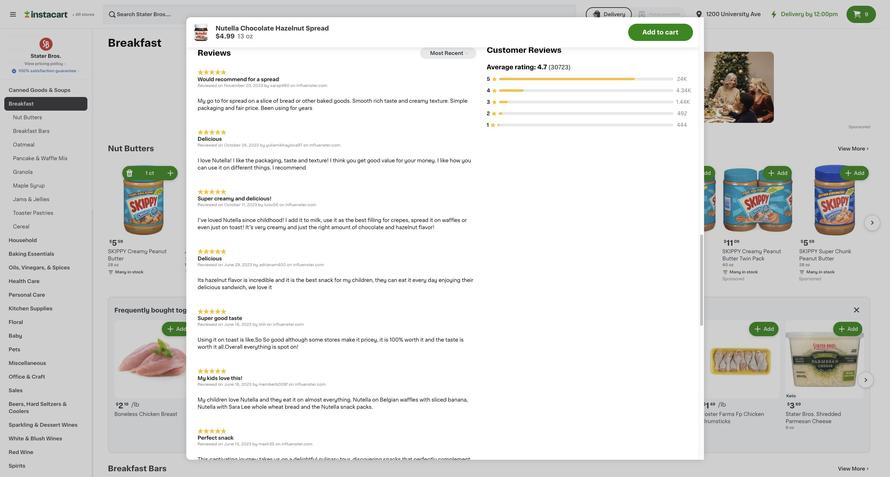 Task type: locate. For each thing, give the bounding box(es) containing it.
0 vertical spatial recommend
[[215, 77, 247, 82]]

for up '20,'
[[248, 77, 256, 82]]

0 vertical spatial my
[[198, 98, 206, 103]]

skippy for skippy creamy peanut butter twin pack
[[646, 249, 664, 254]]

waffles
[[442, 218, 461, 223], [400, 398, 419, 403]]

spirits link
[[4, 460, 87, 474]]

keto for stater bros. four style mexican finely shredded cheese blend
[[199, 395, 209, 399]]

use down nutella!
[[208, 166, 217, 171]]

1 vertical spatial nut
[[108, 145, 123, 153]]

nutella inside i've loved nutella since childhood! i add it to milk, use it as the best filling for crepes, spread it on waffles or even just on toast! it's very creamy and just the right amount of chocolate and hazelnut flavor!
[[223, 218, 241, 223]]

super inside super good taste reviewed on june 18, 2023 by iiiiiii on influenster.com
[[198, 316, 213, 321]]

1 vertical spatial 100%
[[390, 338, 403, 343]]

89 for 8
[[292, 403, 298, 407]]

many down the skippy super chunk peanut butter 28 oz
[[807, 270, 818, 274]]

keto for 8
[[283, 395, 293, 399]]

they
[[375, 278, 387, 283], [270, 398, 282, 403]]

cereal
[[13, 225, 29, 230]]

$ 5 59 for skippy super chunk peanut butter
[[801, 240, 815, 247]]

like
[[236, 158, 244, 163], [440, 158, 449, 163]]

1 more from the top
[[852, 146, 866, 152]]

1 sponsored badge image from the left
[[723, 277, 745, 282]]

stater for stater bros. four style mexican finely shredded cheese blend 8 oz
[[198, 413, 214, 418]]

16
[[185, 263, 189, 267]]

sauces
[[47, 74, 66, 79]]

0 vertical spatial shredded
[[817, 413, 842, 418]]

pack for skippy creamy peanut butter twin pack 40 oz
[[753, 256, 765, 261]]

bread right wheat
[[285, 405, 300, 410]]

toaster pastries link
[[4, 207, 87, 220]]

3 keto from the left
[[787, 395, 796, 399]]

peanut inside skippy creamy peanut butter 28 oz
[[149, 249, 167, 254]]

amount
[[331, 225, 351, 230]]

breast
[[161, 413, 177, 418]]

best up the chocolate
[[355, 218, 367, 223]]

that up aromas
[[402, 458, 413, 463]]

they inside my children love nutella and they eat it on almost everything. nutella on belgian waffles with sliced banana, nutella with sara lee whole wheat bread and the nutella snack packs.
[[270, 398, 282, 403]]

by inside would recommend for a spread reviewed on november 20, 2023 by sarap480 on influenster.com
[[264, 84, 269, 88]]

0 horizontal spatial 3
[[202, 403, 207, 410]]

2 june from the top
[[224, 323, 234, 327]]

to right go
[[215, 98, 220, 103]]

chicken inside foster farms fp chicken drumsticks
[[744, 413, 765, 418]]

oz inside 'skippy creamy peanut butter twin pack 40 oz'
[[729, 263, 734, 267]]

0 vertical spatial october
[[224, 144, 241, 148]]

delicious up nutella!
[[198, 137, 222, 142]]

1 vertical spatial nut butters
[[108, 145, 154, 153]]

many in stock down skippy creamy peanut butter 28 oz
[[115, 270, 144, 274]]

nutella!
[[212, 158, 232, 163]]

1 view more from the top
[[839, 146, 866, 152]]

1 horizontal spatial 89
[[796, 403, 801, 407]]

18, up toast
[[235, 323, 241, 327]]

stater bros. logo image
[[39, 37, 53, 51]]

reviews
[[529, 46, 562, 54], [198, 49, 231, 57]]

8 inside stater bros. four style mexican finely shredded cheese blend 8 oz
[[198, 434, 201, 438]]

1 horizontal spatial shredded
[[817, 413, 842, 418]]

3 reviewed from the top
[[198, 203, 217, 207]]

cart
[[666, 30, 679, 35]]

$ left 09
[[724, 240, 727, 244]]

butters
[[23, 115, 42, 120], [124, 145, 154, 153]]

my for my go to for spread on a slice of bread or other baked goods. smooth rich taste and creamy texture. simple packaging and fair price. been using for years
[[198, 98, 206, 103]]

november
[[224, 84, 245, 88]]

october left the 11,
[[224, 203, 241, 207]]

$ up skippy creamy peanut butter 28 oz
[[109, 240, 112, 244]]

i love nutella! i like the packaging, taste and texture! i think you get good value for your money. i like how you can use it on different things. i recommend
[[198, 158, 472, 171]]

of right amount
[[352, 225, 357, 230]]

spread for a
[[261, 77, 279, 82]]

adventure,
[[242, 472, 269, 477]]

5 reviewed from the top
[[198, 323, 217, 327]]

2 59 from the left
[[810, 240, 815, 244]]

nutella up lee
[[240, 398, 258, 403]]

delicious inside delicious reviewed on october 24, 2023 by yuliamikhaylova97 on influenster.com
[[198, 137, 222, 142]]

oz inside nutella chocolate hazelnut spread $4.99 13 oz
[[246, 33, 253, 39]]

0 vertical spatial creamy
[[409, 98, 429, 103]]

1 vertical spatial best
[[306, 278, 317, 283]]

skippy for skippy creamy peanut butter 28 oz
[[108, 249, 126, 254]]

with
[[420, 398, 431, 403], [217, 405, 228, 410]]

jams & jellies link
[[4, 193, 87, 207]]

1 my from the top
[[198, 98, 206, 103]]

0 horizontal spatial 5
[[112, 240, 117, 247]]

each
[[242, 465, 255, 470]]

delicious inside delicious reviewed on june 29, 2023 by adrianam400 on influenster.com
[[198, 256, 222, 262]]

2 89 from the left
[[796, 403, 801, 407]]

my inside my kids love this! reviewed on june 18, 2023 by memberb009f on influenster.com
[[198, 376, 206, 381]]

1 horizontal spatial sponsored badge image
[[800, 277, 822, 282]]

0 horizontal spatial 100%
[[18, 69, 29, 73]]

1 vertical spatial october
[[224, 203, 241, 207]]

5 for skippy super chunk peanut butter
[[804, 240, 809, 247]]

6 reviewed from the top
[[198, 383, 217, 387]]

1 for 1
[[487, 123, 489, 128]]

reviewed inside delicious reviewed on october 24, 2023 by yuliamikhaylova97 on influenster.com
[[198, 144, 217, 148]]

making
[[271, 472, 289, 477]]

1 /lb from the left
[[132, 402, 139, 408]]

0 vertical spatial wines
[[62, 423, 78, 428]]

twin inside "skippy creamy peanut butter twin pack"
[[663, 256, 675, 261]]

taste inside super good taste reviewed on june 18, 2023 by iiiiiii on influenster.com
[[229, 316, 242, 321]]

you right "how"
[[462, 158, 472, 163]]

jams
[[13, 197, 27, 202]]

2023 right the 11,
[[247, 203, 257, 207]]

reviewed inside super creamy and delicious! reviewed on october 11, 2023 by luisv56 on influenster.com
[[198, 203, 217, 207]]

care down vinegars,
[[27, 279, 40, 284]]

my inside my children love nutella and they eat it on almost everything. nutella on belgian waffles with sliced banana, nutella with sara lee whole wheat bread and the nutella snack packs.
[[198, 398, 206, 403]]

1 horizontal spatial 1
[[487, 123, 489, 128]]

0 vertical spatial butters
[[23, 115, 42, 120]]

remove skippy creamy peanut butter image
[[125, 169, 134, 178]]

2 horizontal spatial creamy
[[743, 249, 763, 254]]

1 reviewed from the top
[[198, 84, 217, 88]]

1 vertical spatial wines
[[46, 437, 62, 442]]

smooth
[[353, 98, 372, 103]]

1 vertical spatial nut butters link
[[108, 145, 154, 153]]

2 horizontal spatial keto
[[787, 395, 796, 399]]

super for using it on toast is like,so so good although some stores make it pricey, it is 100% worth it and the taste is worth it all.overall everything is spot on!
[[198, 316, 213, 321]]

shredded inside stater bros. shredded parmesan cheese 6 oz
[[817, 413, 842, 418]]

nutella up 'toast!'
[[223, 218, 241, 223]]

0 horizontal spatial breakfast bars
[[13, 129, 50, 134]]

use inside i love nutella! i like the packaging, taste and texture! i think you get good value for your money. i like how you can use it on different things. i recommend
[[208, 166, 217, 171]]

a inside my go to for spread on a slice of bread or other baked goods. smooth rich taste and creamy texture. simple packaging and fair price. been using for years
[[256, 98, 259, 103]]

1 horizontal spatial pack
[[753, 256, 765, 261]]

2 horizontal spatial good
[[367, 158, 381, 163]]

89 for 3
[[796, 403, 801, 407]]

stater inside stater bros. shredded parmesan cheese 6 oz
[[786, 413, 801, 418]]

can right increment quantity of skippy creamy peanut butter icon
[[198, 166, 207, 171]]

4 june from the top
[[224, 443, 234, 447]]

4.34k
[[677, 88, 692, 93]]

influenster.com up almost
[[295, 383, 326, 387]]

2 delicious from the top
[[198, 256, 222, 262]]

5 for skippy creamy peanut butter
[[112, 240, 117, 247]]

1 vertical spatial creamy
[[214, 197, 234, 202]]

many in stock down 'skippy creamy peanut butter twin pack 40 oz'
[[730, 270, 758, 274]]

twin
[[740, 256, 752, 261], [663, 256, 675, 261]]

1 pack from the left
[[753, 256, 765, 261]]

on inside my go to for spread on a slice of bread or other baked goods. smooth rich taste and creamy texture. simple packaging and fair price. been using for years
[[248, 98, 255, 103]]

stores left make
[[324, 338, 340, 343]]

for inside its hazelnut flavor is incredible and it is the best snack for my children, they can eat it every day enjoying their delicious sandwich, we love it
[[335, 278, 342, 283]]

18, inside super good taste reviewed on june 18, 2023 by iiiiiii on influenster.com
[[235, 323, 241, 327]]

of right thrill
[[425, 472, 430, 477]]

can left the every
[[388, 278, 397, 283]]

1 vertical spatial more
[[852, 467, 866, 472]]

nut butters up remove skippy creamy peanut butter image
[[108, 145, 154, 153]]

0 vertical spatial can
[[198, 166, 207, 171]]

5 up skippy creamy peanut butter 28 oz
[[112, 240, 117, 247]]

& inside beers, hard seltzers & coolers
[[63, 402, 67, 407]]

flavor!
[[419, 225, 435, 230]]

instacart logo image
[[24, 10, 68, 19]]

every
[[413, 278, 427, 283]]

$ inside $ 2 19 /lb
[[116, 403, 119, 407]]

vegan
[[386, 395, 399, 399]]

1 vertical spatial 1
[[146, 171, 148, 176]]

view more for butters
[[839, 146, 866, 152]]

delivery
[[782, 12, 805, 17], [604, 12, 626, 17]]

2 /lb from the left
[[719, 402, 726, 408]]

recommend down "packaging,"
[[275, 166, 306, 171]]

1 creamy from the left
[[128, 249, 148, 254]]

1 vertical spatial to
[[215, 98, 220, 103]]

creamy inside super creamy and delicious! reviewed on october 11, 2023 by luisv56 on influenster.com
[[214, 197, 234, 202]]

0 horizontal spatial chicken
[[139, 413, 160, 418]]

stock down skippy creamy peanut butter 28 oz
[[132, 270, 144, 274]]

1 june from the top
[[224, 263, 234, 267]]

add for boneless chicken breast
[[176, 327, 187, 332]]

drumsticks
[[702, 420, 731, 425]]

1 horizontal spatial recommend
[[275, 166, 306, 171]]

on down (2.48k)
[[218, 263, 223, 267]]

section
[[108, 297, 874, 454]]

my inside my go to for spread on a slice of bread or other baked goods. smooth rich taste and creamy texture. simple packaging and fair price. been using for years
[[198, 98, 206, 103]]

experience. down captivating
[[211, 465, 241, 470]]

june left 29,
[[224, 263, 234, 267]]

sponsored badge image
[[723, 277, 745, 282], [800, 277, 822, 282]]

2 skippy from the left
[[723, 249, 741, 254]]

june up toast
[[224, 323, 234, 327]]

i up different
[[233, 158, 235, 163]]

/lb inside $ 2 19 /lb
[[132, 402, 139, 408]]

many for skippy creamy peanut butter twin pack
[[730, 270, 741, 274]]

1 left 49
[[706, 403, 710, 410]]

their
[[462, 278, 474, 283]]

spread up flavor!
[[411, 218, 429, 223]]

and inside super creamy and delicious! reviewed on october 11, 2023 by luisv56 on influenster.com
[[235, 197, 245, 202]]

it
[[219, 166, 222, 171], [299, 218, 303, 223], [334, 218, 337, 223], [430, 218, 433, 223], [286, 278, 290, 283], [408, 278, 411, 283], [269, 285, 272, 290], [213, 338, 217, 343], [357, 338, 360, 343], [380, 338, 383, 343], [421, 338, 424, 343], [214, 345, 217, 350], [293, 398, 296, 403], [290, 472, 294, 477]]

1 chicken from the left
[[139, 413, 160, 418]]

2 more from the top
[[852, 467, 866, 472]]

creamy up seller
[[267, 225, 286, 230]]

oils,
[[9, 266, 20, 271]]

100%
[[18, 69, 29, 73], [390, 338, 403, 343]]

1 horizontal spatial 2
[[487, 111, 490, 116]]

butter inside 'skippy creamy peanut butter twin pack 40 oz'
[[723, 256, 739, 261]]

1 horizontal spatial bros.
[[215, 413, 228, 418]]

59 up skippy creamy peanut butter 28 oz
[[118, 240, 123, 244]]

delicious for hazelnut
[[198, 256, 222, 262]]

office
[[9, 375, 25, 380]]

3 my from the top
[[198, 398, 206, 403]]

0 vertical spatial nut butters
[[13, 115, 42, 120]]

on up flavor!
[[435, 218, 441, 223]]

$2.19 per pound element
[[114, 402, 193, 411]]

to left milk,
[[304, 218, 309, 223]]

2 28 from the left
[[800, 263, 805, 267]]

influenster.com up although on the left of page
[[273, 323, 304, 327]]

good up toast
[[214, 316, 228, 321]]

4 skippy from the left
[[800, 249, 818, 254]]

you left get
[[347, 158, 356, 163]]

so
[[263, 338, 270, 343]]

for left 'my'
[[335, 278, 342, 283]]

since
[[242, 218, 256, 223]]

1 horizontal spatial or
[[462, 218, 467, 223]]

2 horizontal spatial bros.
[[803, 413, 816, 418]]

13,
[[235, 443, 240, 447]]

on
[[218, 84, 223, 88], [291, 84, 296, 88], [248, 98, 255, 103], [218, 144, 223, 148], [304, 144, 309, 148], [223, 166, 230, 171], [218, 203, 223, 207], [280, 203, 285, 207], [435, 218, 441, 223], [222, 225, 228, 230], [218, 263, 223, 267], [287, 263, 292, 267], [218, 323, 223, 327], [267, 323, 272, 327], [218, 338, 224, 343], [218, 383, 223, 387], [289, 383, 294, 387], [297, 398, 304, 403], [372, 398, 379, 403], [218, 443, 223, 447], [276, 443, 281, 447], [282, 458, 288, 463]]

1 horizontal spatial butters
[[124, 145, 154, 153]]

oz inside the skippy super chunk peanut butter 28 oz
[[806, 263, 811, 267]]

1 skippy from the left
[[108, 249, 126, 254]]

many for skippy super chunk peanut butter
[[807, 270, 818, 274]]

pack for skippy creamy peanut butter twin pack
[[676, 256, 688, 261]]

october left the 24,
[[224, 144, 241, 148]]

0 horizontal spatial bros.
[[48, 54, 61, 59]]

butter inside skippy creamy peanut butter 28 oz
[[108, 256, 124, 261]]

in
[[128, 270, 131, 274], [204, 270, 208, 274], [742, 270, 746, 274], [819, 270, 823, 274], [281, 278, 285, 282]]

the inside i love nutella! i like the packaging, taste and texture! i think you get good value for your money. i like how you can use it on different things. i recommend
[[246, 158, 254, 163]]

keto up $ 8 89
[[283, 395, 293, 399]]

0 vertical spatial to
[[657, 30, 664, 35]]

$ left 49
[[704, 403, 706, 407]]

0 horizontal spatial to
[[215, 98, 220, 103]]

reviews down $4.99
[[198, 49, 231, 57]]

nutella up $4.99
[[216, 26, 239, 31]]

1 horizontal spatial you
[[462, 158, 472, 163]]

stater inside stater bros. four style mexican finely shredded cheese blend 8 oz
[[198, 413, 214, 418]]

1 delicious from the top
[[198, 137, 222, 142]]

/lb for 2
[[132, 402, 139, 408]]

bros. inside stater bros. link
[[48, 54, 61, 59]]

delivery inside button
[[604, 12, 626, 17]]

7 reviewed from the top
[[198, 443, 217, 447]]

$ inside $ 6
[[368, 403, 370, 407]]

3 left 39
[[202, 403, 207, 410]]

it inside i love nutella! i like the packaging, taste and texture! i think you get good value for your money. i like how you can use it on different things. i recommend
[[219, 166, 222, 171]]

1 inside $ 1 49 /lb
[[706, 403, 710, 410]]

0 horizontal spatial butters
[[23, 115, 42, 120]]

care for personal care
[[33, 293, 45, 298]]

most recent button
[[420, 48, 477, 59]]

of down tour,
[[344, 465, 350, 470]]

flavors,
[[351, 465, 369, 470]]

$ 5 59 up skippy creamy peanut butter 28 oz
[[109, 240, 123, 247]]

personal
[[9, 293, 31, 298]]

pricey,
[[361, 338, 379, 343]]

keto for stater bros. shredded parmesan cheese
[[787, 395, 796, 399]]

1 twin from the left
[[740, 256, 752, 261]]

canned
[[9, 88, 29, 93]]

keto up the "$ 3 39"
[[199, 395, 209, 399]]

$ 3 39
[[200, 403, 214, 410]]

they right the children,
[[375, 278, 387, 283]]

1 horizontal spatial chicken
[[744, 413, 765, 418]]

$ inside $ 11 09
[[724, 240, 727, 244]]

rating:
[[515, 64, 536, 70]]

each
[[198, 465, 210, 470]]

1 left ct at the top of the page
[[146, 171, 148, 176]]

2 view more from the top
[[839, 467, 866, 472]]

89 inside $ 8 89
[[292, 403, 298, 407]]

1 89 from the left
[[292, 403, 298, 407]]

by left 12:00pm
[[806, 12, 813, 17]]

2 reviewed from the top
[[198, 144, 217, 148]]

recommend inside i love nutella! i like the packaging, taste and texture! i think you get good value for your money. i like how you can use it on different things. i recommend
[[275, 166, 306, 171]]

delicious for love
[[198, 137, 222, 142]]

delicious down jif peanut butter spreads
[[198, 256, 222, 262]]

2 horizontal spatial 3
[[790, 403, 795, 410]]

8
[[286, 403, 292, 410], [198, 434, 201, 438]]

some
[[309, 338, 323, 343]]

recommend up the november
[[215, 77, 247, 82]]

0 horizontal spatial cheese
[[198, 427, 218, 432]]

just down loved at the top left of the page
[[211, 225, 220, 230]]

1 view more link from the top
[[839, 145, 871, 153]]

1 keto from the left
[[199, 395, 209, 399]]

cheese down mexican in the bottom left of the page
[[198, 427, 218, 432]]

bread up using
[[280, 98, 295, 103]]

2 $ 5 59 from the left
[[801, 240, 815, 247]]

for inside would recommend for a spread reviewed on november 20, 2023 by sarap480 on influenster.com
[[248, 77, 256, 82]]

2 october from the top
[[224, 203, 241, 207]]

0 horizontal spatial best
[[306, 278, 317, 283]]

my left go
[[198, 98, 206, 103]]

shredded inside stater bros. four style mexican finely shredded cheese blend 8 oz
[[237, 420, 262, 425]]

to inside my go to for spread on a slice of bread or other baked goods. smooth rich taste and creamy texture. simple packaging and fair price. been using for years
[[215, 98, 220, 103]]

unique
[[293, 465, 310, 470]]

59 for super
[[810, 240, 815, 244]]

skippy inside the skippy super chunk peanut butter 28 oz
[[800, 249, 818, 254]]

creamy inside my go to for spread on a slice of bread or other baked goods. smooth rich taste and creamy texture. simple packaging and fair price. been using for years
[[409, 98, 429, 103]]

increment quantity of skippy creamy peanut butter image
[[166, 169, 175, 178]]

many in stock for skippy creamy peanut butter twin pack
[[730, 270, 758, 274]]

delicious
[[198, 285, 221, 290]]

1 vertical spatial recommend
[[275, 166, 306, 171]]

peanut for skippy creamy peanut butter 28 oz
[[149, 249, 167, 254]]

june down this!
[[224, 383, 234, 387]]

1 $ 5 59 from the left
[[109, 240, 123, 247]]

2023 down this!
[[242, 383, 252, 387]]

0 vertical spatial delicious
[[198, 137, 222, 142]]

and
[[399, 98, 408, 103], [225, 106, 235, 111], [298, 158, 308, 163], [235, 197, 245, 202], [288, 225, 297, 230], [385, 225, 395, 230], [275, 278, 285, 283], [425, 338, 435, 343], [260, 398, 269, 403], [301, 405, 310, 410], [394, 465, 404, 470]]

item carousel region
[[108, 162, 881, 291], [114, 318, 874, 450]]

add button for stater bros. shredded parmesan cheese
[[834, 323, 862, 336]]

taste inside using it on toast is like,so so good although some stores make it pricey, it is 100% worth it and the taste is worth it all.overall everything is spot on!
[[446, 338, 459, 343]]

recommend
[[215, 77, 247, 82], [275, 166, 306, 171]]

on left 'toast!'
[[222, 225, 228, 230]]

by left iiiiiii
[[253, 323, 258, 327]]

very
[[255, 225, 266, 230]]

goods
[[19, 60, 37, 65], [30, 88, 48, 93]]

eat inside my children love nutella and they eat it on almost everything. nutella on belgian waffles with sliced banana, nutella with sara lee whole wheat bread and the nutella snack packs.
[[283, 398, 291, 403]]

0 vertical spatial view
[[24, 62, 34, 66]]

in down the skippy super chunk peanut butter 28 oz
[[819, 270, 823, 274]]

stater up mexican in the bottom left of the page
[[198, 413, 214, 418]]

1 horizontal spatial organic
[[451, 395, 467, 399]]

by left memberb009f
[[253, 383, 258, 387]]

by inside perfect snack reviewed on june 13, 2023 by maxh35 on influenster.com
[[253, 443, 258, 447]]

reviewed down kids
[[198, 383, 217, 387]]

0 horizontal spatial stores
[[82, 13, 95, 17]]

0 horizontal spatial nut butters link
[[4, 111, 87, 125]]

goods for canned
[[30, 88, 48, 93]]

health
[[9, 279, 26, 284]]

waffles inside i've loved nutella since childhood! i add it to milk, use it as the best filling for crepes, spread it on waffles or even just on toast! it's very creamy and just the right amount of chocolate and hazelnut flavor!
[[442, 218, 461, 223]]

product group containing 11
[[723, 165, 794, 283]]

skippy inside 'skippy creamy peanut butter twin pack 40 oz'
[[723, 249, 741, 254]]

1 october from the top
[[224, 144, 241, 148]]

good inside i love nutella! i like the packaging, taste and texture! i think you get good value for your money. i like how you can use it on different things. i recommend
[[367, 158, 381, 163]]

canned goods & soups link
[[4, 83, 87, 97]]

sponsored badge image down the skippy super chunk peanut butter 28 oz
[[800, 277, 822, 282]]

1 horizontal spatial best
[[355, 218, 367, 223]]

i've loved nutella since childhood! i add it to milk, use it as the best filling for crepes, spread it on waffles or even just on toast! it's very creamy and just the right amount of chocolate and hazelnut flavor!
[[198, 218, 467, 230]]

for left your
[[396, 158, 403, 163]]

2 pack from the left
[[676, 256, 688, 261]]

good inside using it on toast is like,so so good although some stores make it pricey, it is 100% worth it and the taste is worth it all.overall everything is spot on!
[[271, 338, 284, 343]]

0 vertical spatial they
[[375, 278, 387, 283]]

1 vertical spatial hazelnut
[[205, 278, 227, 283]]

2023 inside delicious reviewed on october 24, 2023 by yuliamikhaylova97 on influenster.com
[[249, 144, 259, 148]]

spot
[[278, 345, 289, 350]]

best inside its hazelnut flavor is incredible and it is the best snack for my children, they can eat it every day enjoying their delicious sandwich, we love it
[[306, 278, 317, 283]]

1 vertical spatial waffles
[[400, 398, 419, 403]]

butter
[[212, 249, 228, 254], [108, 256, 124, 261], [723, 256, 739, 261], [646, 256, 662, 261], [819, 256, 835, 261]]

on right us
[[282, 458, 288, 463]]

2 horizontal spatial spread
[[411, 218, 429, 223]]

spices
[[52, 266, 70, 271]]

in down 'skippy creamy peanut butter twin pack 40 oz'
[[742, 270, 746, 274]]

2 keto from the left
[[283, 395, 293, 399]]

1 vertical spatial delicious
[[198, 256, 222, 262]]

love inside my children love nutella and they eat it on almost everything. nutella on belgian waffles with sliced banana, nutella with sara lee whole wheat bread and the nutella snack packs.
[[229, 398, 239, 403]]

many down 'skippy creamy peanut butter twin pack 40 oz'
[[730, 270, 741, 274]]

2 twin from the left
[[663, 256, 675, 261]]

1 organic from the left
[[367, 395, 383, 399]]

1 horizontal spatial can
[[388, 278, 397, 283]]

1 18, from the top
[[235, 323, 241, 327]]

eat inside its hazelnut flavor is incredible and it is the best snack for my children, they can eat it every day enjoying their delicious sandwich, we love it
[[399, 278, 407, 283]]

1 59 from the left
[[118, 240, 123, 244]]

taste inside i love nutella! i like the packaging, taste and texture! i think you get good value for your money. i like how you can use it on different things. i recommend
[[284, 158, 297, 163]]

pack inside "skippy creamy peanut butter twin pack"
[[676, 256, 688, 261]]

stater up pricing
[[31, 54, 47, 59]]

2 vertical spatial super
[[198, 316, 213, 321]]

organic for organic vegan
[[367, 395, 383, 399]]

recent
[[445, 51, 464, 56]]

blend
[[219, 427, 234, 432]]

2 18, from the top
[[235, 383, 241, 387]]

october inside super creamy and delicious! reviewed on october 11, 2023 by luisv56 on influenster.com
[[224, 203, 241, 207]]

by down delicious!
[[258, 203, 263, 207]]

pack inside 'skippy creamy peanut butter twin pack 40 oz'
[[753, 256, 765, 261]]

view pricing policy
[[24, 62, 63, 66]]

stock down the skippy super chunk peanut butter 28 oz
[[824, 270, 835, 274]]

stock for skippy creamy peanut butter twin pack
[[747, 270, 758, 274]]

3 creamy from the left
[[666, 249, 686, 254]]

that
[[402, 458, 413, 463], [425, 465, 435, 470]]

creamy inside 'skippy creamy peanut butter twin pack 40 oz'
[[743, 249, 763, 254]]

boneless
[[114, 413, 138, 418]]

influenster.com inside delicious reviewed on june 29, 2023 by adrianam400 on influenster.com
[[293, 263, 324, 267]]

taste
[[384, 98, 397, 103], [284, 158, 297, 163], [229, 316, 242, 321], [446, 338, 459, 343]]

item carousel region containing 2
[[114, 318, 874, 450]]

health care
[[9, 279, 40, 284]]

bros. inside stater bros. four style mexican finely shredded cheese blend 8 oz
[[215, 413, 228, 418]]

1 horizontal spatial stater
[[198, 413, 214, 418]]

2 view more link from the top
[[839, 466, 871, 473]]

0 vertical spatial with
[[420, 398, 431, 403]]

1 vertical spatial use
[[324, 218, 333, 223]]

4 reviewed from the top
[[198, 263, 217, 267]]

bread inside my go to for spread on a slice of bread or other baked goods. smooth rich taste and creamy texture. simple packaging and fair price. been using for years
[[280, 98, 295, 103]]

influenster.com up texture!
[[310, 144, 341, 148]]

1 horizontal spatial they
[[375, 278, 387, 283]]

butter for skippy creamy peanut butter twin pack 40 oz
[[723, 256, 739, 261]]

can inside i love nutella! i like the packaging, taste and texture! i think you get good value for your money. i like how you can use it on different things. i recommend
[[198, 166, 207, 171]]

0 horizontal spatial creamy
[[214, 197, 234, 202]]

0 vertical spatial hazelnut
[[396, 225, 418, 230]]

cheese inside stater bros. shredded parmesan cheese 6 oz
[[813, 420, 832, 425]]

1 vertical spatial bread
[[285, 405, 300, 410]]

journey
[[239, 458, 258, 463]]

the inside my children love nutella and they eat it on almost everything. nutella on belgian waffles with sliced banana, nutella with sara lee whole wheat bread and the nutella snack packs.
[[312, 405, 320, 410]]

for right go
[[221, 98, 228, 103]]

foster farms fp chicken drumsticks
[[702, 413, 765, 425]]

2 sponsored badge image from the left
[[800, 277, 822, 282]]

0 horizontal spatial 2
[[119, 403, 123, 410]]

peanut inside "skippy creamy peanut butter twin pack"
[[687, 249, 705, 254]]

toaster pastries
[[13, 211, 53, 216]]

0 vertical spatial 8
[[286, 403, 292, 410]]

sandwich,
[[222, 285, 247, 290]]

item carousel region containing 5
[[108, 162, 881, 291]]

butter for skippy creamy peanut butter twin pack
[[646, 256, 662, 261]]

wines right dessert
[[62, 423, 78, 428]]

1 horizontal spatial hazelnut
[[396, 225, 418, 230]]

$ down organic vegan
[[368, 403, 370, 407]]

1 horizontal spatial twin
[[740, 256, 752, 261]]

stater down $ 3 89
[[786, 413, 801, 418]]

$ 5 59 for skippy creamy peanut butter
[[109, 240, 123, 247]]

product group containing ★★★★★
[[262, 165, 333, 284]]

by left maxh35
[[253, 443, 258, 447]]

2 vertical spatial my
[[198, 398, 206, 403]]

delicious!
[[246, 197, 272, 202]]

stater bros. shredded parmesan cheese 6 oz
[[786, 413, 842, 431]]

2 horizontal spatial creamy
[[409, 98, 429, 103]]

28 inside the skippy super chunk peanut butter 28 oz
[[800, 263, 805, 267]]

baking essentials
[[9, 252, 54, 257]]

0 horizontal spatial 8
[[198, 434, 201, 438]]

2 vertical spatial creamy
[[267, 225, 286, 230]]

bros. for stater bros. four style mexican finely shredded cheese blend 8 oz
[[215, 413, 228, 418]]

the inside using it on toast is like,so so good although some stores make it pricey, it is 100% worth it and the taste is worth it all.overall everything is spot on!
[[436, 338, 444, 343]]

1 vertical spatial 8
[[198, 434, 201, 438]]

0 horizontal spatial experience.
[[211, 465, 241, 470]]

0 vertical spatial 18,
[[235, 323, 241, 327]]

butters down breakfast "link"
[[23, 115, 42, 120]]

1 just from the left
[[211, 225, 220, 230]]

bros. up finely
[[215, 413, 228, 418]]

3 skippy from the left
[[646, 249, 664, 254]]

59
[[118, 240, 123, 244], [810, 240, 815, 244]]

pets
[[9, 348, 20, 353]]

1 vertical spatial spread
[[230, 98, 247, 103]]

/lb right 49
[[719, 402, 726, 408]]

1 horizontal spatial spread
[[261, 77, 279, 82]]

6
[[370, 403, 376, 410], [454, 403, 460, 410], [786, 427, 789, 431]]

spread up sarap480
[[261, 77, 279, 82]]

beer & cider link
[[4, 29, 87, 42]]

2 just from the left
[[298, 225, 308, 230]]

1 horizontal spatial breakfast bars link
[[108, 465, 167, 474]]

like,so
[[246, 338, 262, 343]]

by inside delicious reviewed on october 24, 2023 by yuliamikhaylova97 on influenster.com
[[260, 144, 265, 148]]

0 vertical spatial view more link
[[839, 145, 871, 153]]

stock down 'skippy creamy peanut butter twin pack 40 oz'
[[747, 270, 758, 274]]

2 organic from the left
[[451, 395, 467, 399]]

view for breakfast
[[24, 62, 34, 66]]

1 28 from the left
[[108, 263, 113, 267]]

None search field
[[103, 4, 577, 24]]

just left the right
[[298, 225, 308, 230]]

/lb inside $ 1 49 /lb
[[719, 402, 726, 408]]

many in stock down the skippy super chunk peanut butter 28 oz
[[807, 270, 835, 274]]

sparkling
[[9, 423, 33, 428]]

• sponsored: good goes on. get your menu ready for a good game. smithfield. eckrich. nathan's. carando. image
[[204, 52, 774, 123]]

stater bros. four style mexican finely shredded cheese blend 8 oz
[[198, 413, 262, 438]]

on up loved at the top left of the page
[[218, 203, 223, 207]]

spread inside my go to for spread on a slice of bread or other baked goods. smooth rich taste and creamy texture. simple packaging and fair price. been using for years
[[230, 98, 247, 103]]

$ inside $ 1 49 /lb
[[704, 403, 706, 407]]

0 horizontal spatial 1
[[146, 171, 148, 176]]

0 horizontal spatial like
[[236, 158, 244, 163]]

spread inside would recommend for a spread reviewed on november 20, 2023 by sarap480 on influenster.com
[[261, 77, 279, 82]]

together
[[176, 308, 204, 314]]

2 chicken from the left
[[744, 413, 765, 418]]

3 june from the top
[[224, 383, 234, 387]]

takes
[[259, 458, 273, 463]]

$ 1 49 /lb
[[704, 402, 726, 410]]

view more for bars
[[839, 467, 866, 472]]

0 horizontal spatial stater
[[31, 54, 47, 59]]

product group
[[108, 165, 179, 277], [185, 165, 256, 277], [262, 165, 333, 284], [646, 165, 717, 277], [723, 165, 794, 283], [800, 165, 871, 283], [114, 321, 193, 419], [198, 321, 277, 439], [702, 321, 780, 426], [786, 321, 864, 432]]

2 creamy from the left
[[743, 249, 763, 254]]

0 vertical spatial best
[[355, 218, 367, 223]]

chocolate
[[359, 225, 384, 230]]

many in stock for skippy super chunk peanut butter
[[807, 270, 835, 274]]

enjoyment
[[198, 472, 225, 477]]

0 horizontal spatial 6
[[370, 403, 376, 410]]

0 horizontal spatial eat
[[283, 398, 291, 403]]

2 my from the top
[[198, 376, 206, 381]]

2023 right '20,'
[[253, 84, 263, 88]]

jams & jellies
[[13, 197, 50, 202]]

packaging,
[[255, 158, 283, 163]]

89
[[292, 403, 298, 407], [796, 403, 801, 407]]

1 for 1 ct
[[146, 171, 148, 176]]

beer
[[9, 33, 21, 38]]

1 horizontal spatial creamy
[[666, 249, 686, 254]]

organic for organic
[[451, 395, 467, 399]]

skippy for skippy creamy peanut butter twin pack 40 oz
[[723, 249, 741, 254]]

breakfast inside "link"
[[9, 101, 34, 107]]

liquor link
[[4, 42, 87, 56]]



Task type: vqa. For each thing, say whether or not it's contained in the screenshot.


Task type: describe. For each thing, give the bounding box(es) containing it.
many down adrianam400
[[269, 278, 280, 282]]

stock down the (30.7k)
[[286, 278, 297, 282]]

1 horizontal spatial worth
[[405, 338, 419, 343]]

bought
[[151, 308, 175, 314]]

oz inside stater bros. four style mexican finely shredded cheese blend 8 oz
[[202, 434, 207, 438]]

on right memberb009f
[[289, 383, 294, 387]]

0 vertical spatial that
[[402, 458, 413, 463]]

on up nutella!
[[218, 144, 223, 148]]

red
[[9, 451, 19, 456]]

different
[[231, 166, 253, 171]]

and inside its hazelnut flavor is incredible and it is the best snack for my children, they can eat it every day enjoying their delicious sandwich, we love it
[[275, 278, 285, 283]]

the inside its hazelnut flavor is incredible and it is the best snack for my children, they can eat it every day enjoying their delicious sandwich, we love it
[[296, 278, 305, 283]]

best
[[264, 232, 272, 235]]

add button for skippy creamy peanut butter twin pack
[[687, 167, 715, 180]]

customer
[[487, 46, 527, 54]]

0 vertical spatial stores
[[82, 13, 95, 17]]

baby
[[9, 334, 22, 339]]

offers
[[272, 465, 287, 470]]

1 vertical spatial bars
[[149, 466, 167, 473]]

banana,
[[448, 398, 468, 403]]

by inside my kids love this! reviewed on june 18, 2023 by memberb009f on influenster.com
[[253, 383, 258, 387]]

of inside i've loved nutella since childhood! i add it to milk, use it as the best filling for crepes, spread it on waffles or even just on toast! it's very creamy and just the right amount of chocolate and hazelnut flavor!
[[352, 225, 357, 230]]

delivery by 12:00pm link
[[770, 10, 838, 19]]

money.
[[417, 158, 436, 163]]

waffles inside my children love nutella and they eat it on almost everything. nutella on belgian waffles with sliced banana, nutella with sara lee whole wheat bread and the nutella snack packs.
[[400, 398, 419, 403]]

$ up the skippy super chunk peanut butter 28 oz
[[801, 240, 804, 244]]

100% satisfaction guarantee
[[18, 69, 76, 73]]

kids
[[207, 376, 218, 381]]

stater for stater bros. shredded parmesan cheese 6 oz
[[786, 413, 801, 418]]

nut butters link for the view more link associated with nut butters
[[108, 145, 154, 153]]

sales
[[9, 389, 23, 394]]

gastronomic
[[338, 472, 370, 477]]

many for skippy creamy peanut butter
[[115, 270, 127, 274]]

creamy inside i've loved nutella since childhood! i add it to milk, use it as the best filling for crepes, spread it on waffles or even just on toast! it's very creamy and just the right amount of chocolate and hazelnut flavor!
[[267, 225, 286, 230]]

combination
[[311, 465, 343, 470]]

my for my kids love this! reviewed on june 18, 2023 by memberb009f on influenster.com
[[198, 376, 206, 381]]

39
[[208, 403, 214, 407]]

view for frequently bought together
[[839, 146, 851, 152]]

all stores
[[76, 13, 95, 17]]

my
[[343, 278, 351, 283]]

creamy for 11
[[743, 249, 763, 254]]

goods for dry
[[19, 60, 37, 65]]

0 vertical spatial breakfast bars link
[[4, 125, 87, 138]]

service type group
[[586, 7, 687, 22]]

snack inside this captivating journey takes us on a delightful culinary tour, discovering snacks that perfectly complement each experience. each snack offers a unique combination of flavors, textures, and aromas that heighten the enjoyment of the adventure, making it an unforgettable gastronomic experience. the thrill of trying new a
[[256, 465, 271, 470]]

skippy super chunk peanut butter 28 oz
[[800, 249, 852, 267]]

october inside delicious reviewed on october 24, 2023 by yuliamikhaylova97 on influenster.com
[[224, 144, 241, 148]]

delivery for delivery
[[604, 12, 626, 17]]

peanut for skippy creamy peanut butter twin pack
[[687, 249, 705, 254]]

on!
[[290, 345, 299, 350]]

i left nutella!
[[198, 158, 199, 163]]

add inside button
[[643, 30, 656, 35]]

white & blush wines link
[[4, 433, 87, 446]]

on inside using it on toast is like,so so good although some stores make it pricey, it is 100% worth it and the taste is worth it all.overall everything is spot on!
[[218, 338, 224, 343]]

super for i've loved nutella since childhood! i add it to milk, use it as the best filling for crepes, spread it on waffles or even just on toast! it's very creamy and just the right amount of chocolate and hazelnut flavor!
[[198, 197, 213, 202]]

spread inside i've loved nutella since childhood! i add it to milk, use it as the best filling for crepes, spread it on waffles or even just on toast! it's very creamy and just the right amount of chocolate and hazelnut flavor!
[[411, 218, 429, 223]]

oz inside stater bros. shredded parmesan cheese 6 oz
[[790, 427, 795, 431]]

$ up jif
[[186, 240, 189, 244]]

reviewed inside my kids love this! reviewed on june 18, 2023 by memberb009f on influenster.com
[[198, 383, 217, 387]]

bread inside my children love nutella and they eat it on almost everything. nutella on belgian waffles with sliced banana, nutella with sara lee whole wheat bread and the nutella snack packs.
[[285, 405, 300, 410]]

1 horizontal spatial nut butters
[[108, 145, 154, 153]]

influenster.com inside my kids love this! reviewed on june 18, 2023 by memberb009f on influenster.com
[[295, 383, 326, 387]]

an
[[295, 472, 301, 477]]

coolers
[[9, 410, 29, 415]]

make
[[342, 338, 355, 343]]

wines for sparkling & dessert wines
[[62, 423, 78, 428]]

stores inside using it on toast is like,so so good although some stores make it pricey, it is 100% worth it and the taste is worth it all.overall everything is spot on!
[[324, 338, 340, 343]]

floral
[[9, 320, 23, 325]]

dessert
[[40, 423, 60, 428]]

influenster.com inside perfect snack reviewed on june 13, 2023 by maxh35 on influenster.com
[[282, 443, 313, 447]]

influenster.com inside super good taste reviewed on june 18, 2023 by iiiiiii on influenster.com
[[273, 323, 304, 327]]

$1.49 per pound element
[[702, 402, 780, 411]]

in for skippy creamy peanut butter
[[128, 270, 131, 274]]

4
[[487, 88, 491, 93]]

mexican
[[198, 420, 220, 425]]

sponsored badge image for 5
[[800, 277, 822, 282]]

belgian
[[380, 398, 399, 403]]

09
[[734, 240, 740, 244]]

add for stater bros. four style mexican finely shredded cheese blend
[[260, 327, 271, 332]]

add button for stater bros. four style mexican finely shredded cheese blend
[[247, 323, 274, 336]]

many up its
[[192, 270, 203, 274]]

everything
[[244, 345, 271, 350]]

in down adrianam400
[[281, 278, 285, 282]]

add to cart
[[643, 30, 679, 35]]

delivery by 12:00pm
[[782, 12, 838, 17]]

hazelnut inside i've loved nutella since childhood! i add it to milk, use it as the best filling for crepes, spread it on waffles or even just on toast! it's very creamy and just the right amount of chocolate and hazelnut flavor!
[[396, 225, 418, 230]]

june inside super good taste reviewed on june 18, 2023 by iiiiiii on influenster.com
[[224, 323, 234, 327]]

by inside super good taste reviewed on june 18, 2023 by iiiiiii on influenster.com
[[253, 323, 258, 327]]

add button for jif peanut butter spreads
[[226, 167, 254, 180]]

28 inside skippy creamy peanut butter 28 oz
[[108, 263, 113, 267]]

skippy for skippy super chunk peanut butter 28 oz
[[800, 249, 818, 254]]

for inside i've loved nutella since childhood! i add it to milk, use it as the best filling for crepes, spread it on waffles or even just on toast! it's very creamy and just the right amount of chocolate and hazelnut flavor!
[[383, 218, 390, 223]]

1 vertical spatial butters
[[124, 145, 154, 153]]

by inside delicious reviewed on june 29, 2023 by adrianam400 on influenster.com
[[253, 263, 258, 267]]

reviewed inside perfect snack reviewed on june 13, 2023 by maxh35 on influenster.com
[[198, 443, 217, 447]]

6 inside stater bros. shredded parmesan cheese 6 oz
[[786, 427, 789, 431]]

its hazelnut flavor is incredible and it is the best snack for my children, they can eat it every day enjoying their delicious sandwich, we love it
[[198, 278, 474, 290]]

nutella down children on the left bottom
[[198, 405, 216, 410]]

product group containing 1
[[702, 321, 780, 426]]

and inside using it on toast is like,so so good although some stores make it pricey, it is 100% worth it and the taste is worth it all.overall everything is spot on!
[[425, 338, 435, 343]]

1 horizontal spatial 5
[[487, 77, 490, 82]]

super creamy and delicious! reviewed on october 11, 2023 by luisv56 on influenster.com
[[198, 197, 316, 207]]

many in stock for skippy creamy peanut butter
[[115, 270, 144, 274]]

2 you from the left
[[462, 158, 472, 163]]

sara
[[229, 405, 240, 410]]

filling
[[368, 218, 382, 223]]

on right adrianam400
[[287, 263, 292, 267]]

skippy creamy peanut butter twin pack
[[646, 249, 705, 261]]

hazelnut inside its hazelnut flavor is incredible and it is the best snack for my children, they can eat it every day enjoying their delicious sandwich, we love it
[[205, 278, 227, 283]]

add button for foster farms fp chicken drumsticks
[[750, 323, 778, 336]]

nutella inside nutella chocolate hazelnut spread $4.99 13 oz
[[216, 26, 239, 31]]

item carousel region inside section
[[114, 318, 874, 450]]

100% inside using it on toast is like,so so good although some stores make it pricey, it is 100% worth it and the taste is worth it all.overall everything is spot on!
[[390, 338, 403, 343]]

1 horizontal spatial reviews
[[529, 46, 562, 54]]

in up delicious
[[204, 270, 208, 274]]

breakfast bars inside breakfast bars link
[[13, 129, 50, 134]]

influenster.com inside super creamy and delicious! reviewed on october 11, 2023 by luisv56 on influenster.com
[[286, 203, 316, 207]]

2023 inside would recommend for a spread reviewed on november 20, 2023 by sarap480 on influenster.com
[[253, 84, 263, 88]]

health care link
[[4, 275, 87, 289]]

on up the all.overall on the bottom left of page
[[218, 323, 223, 327]]

1 horizontal spatial that
[[425, 465, 435, 470]]

3 for stater bros. four style mexican finely shredded cheese blend
[[202, 403, 207, 410]]

stater bros.
[[31, 54, 61, 59]]

wines for white & blush wines
[[46, 437, 62, 442]]

stock for skippy super chunk peanut butter
[[824, 270, 835, 274]]

red wine
[[9, 451, 33, 456]]

recommend inside would recommend for a spread reviewed on november 20, 2023 by sarap480 on influenster.com
[[215, 77, 247, 82]]

100% inside button
[[18, 69, 29, 73]]

on left the november
[[218, 84, 223, 88]]

nsored
[[857, 125, 871, 129]]

add to cart button
[[628, 24, 693, 41]]

and inside this captivating journey takes us on a delightful culinary tour, discovering snacks that perfectly complement each experience. each snack offers a unique combination of flavors, textures, and aromas that heighten the enjoyment of the adventure, making it an unforgettable gastronomic experience. the thrill of trying new a
[[394, 465, 404, 470]]

2 inside $ 2 19 /lb
[[119, 403, 123, 410]]

and inside i love nutella! i like the packaging, taste and texture! i think you get good value for your money. i like how you can use it on different things. i recommend
[[298, 158, 308, 163]]

i left think
[[330, 158, 332, 163]]

2 vertical spatial view
[[839, 467, 851, 472]]

june inside delicious reviewed on june 29, 2023 by adrianam400 on influenster.com
[[224, 263, 234, 267]]

1200
[[707, 12, 720, 17]]

baby link
[[4, 330, 87, 343]]

twin for skippy creamy peanut butter twin pack
[[663, 256, 675, 261]]

captivating
[[209, 458, 238, 463]]

of down captivating
[[226, 472, 232, 477]]

other
[[302, 98, 316, 103]]

delivery for delivery by 12:00pm
[[782, 12, 805, 17]]

toast!
[[229, 225, 244, 230]]

maple
[[13, 184, 29, 189]]

in for skippy super chunk peanut butter
[[819, 270, 823, 274]]

on left almost
[[297, 398, 304, 403]]

peanut for skippy creamy peanut butter twin pack 40 oz
[[764, 249, 782, 254]]

on up packs. at the bottom
[[372, 398, 379, 403]]

add button for boneless chicken breast
[[163, 323, 190, 336]]

on right iiiiiii
[[267, 323, 272, 327]]

pancake & waffle mix
[[13, 156, 68, 161]]

creamy inside "skippy creamy peanut butter twin pack"
[[666, 249, 686, 254]]

peanut inside the skippy super chunk peanut butter 28 oz
[[800, 256, 818, 261]]

1 vertical spatial breakfast bars
[[108, 466, 167, 473]]

18, inside my kids love this! reviewed on june 18, 2023 by memberb009f on influenster.com
[[235, 383, 241, 387]]

bros. for stater bros. shredded parmesan cheese 6 oz
[[803, 413, 816, 418]]

creamy for 5
[[128, 249, 148, 254]]

nutella down the everything.
[[321, 405, 339, 410]]

the
[[402, 472, 412, 477]]

hazelnut
[[276, 26, 305, 31]]

can inside its hazelnut flavor is incredible and it is the best snack for my children, they can eat it every day enjoying their delicious sandwich, we love it
[[388, 278, 397, 283]]

reviewed inside super good taste reviewed on june 18, 2023 by iiiiiii on influenster.com
[[198, 323, 217, 327]]

for inside i love nutella! i like the packaging, taste and texture! i think you get good value for your money. i like how you can use it on different things. i recommend
[[396, 158, 403, 163]]

oz inside skippy creamy peanut butter 28 oz
[[114, 263, 119, 267]]

toaster
[[13, 211, 32, 216]]

pancake
[[13, 156, 34, 161]]

1 horizontal spatial 6
[[454, 403, 460, 410]]

super good taste reviewed on june 18, 2023 by iiiiiii on influenster.com
[[198, 316, 304, 327]]

stock down (2.48k)
[[209, 270, 220, 274]]

best inside i've loved nutella since childhood! i add it to milk, use it as the best filling for crepes, spread it on waffles or even just on toast! it's very creamy and just the right amount of chocolate and hazelnut flavor!
[[355, 218, 367, 223]]

red wine link
[[4, 446, 87, 460]]

nutella up packs. at the bottom
[[353, 398, 371, 403]]

product group containing 2
[[114, 321, 193, 419]]

/lb for 1
[[719, 402, 726, 408]]

i right money.
[[438, 158, 439, 163]]

maple syrup
[[13, 184, 45, 189]]

snack inside my children love nutella and they eat it on almost everything. nutella on belgian waffles with sliced banana, nutella with sara lee whole wheat bread and the nutella snack packs.
[[341, 405, 356, 410]]

0 horizontal spatial nut butters
[[13, 115, 42, 120]]

finely
[[221, 420, 236, 425]]

sponsored badge image for 11
[[723, 277, 745, 282]]

1 horizontal spatial 8
[[286, 403, 292, 410]]

(2.48k)
[[211, 258, 226, 261]]

1 vertical spatial breakfast bars link
[[108, 465, 167, 474]]

memberb009f
[[259, 383, 288, 387]]

aromas
[[405, 465, 424, 470]]

chocolate
[[240, 26, 274, 31]]

everything.
[[324, 398, 352, 403]]

9 button
[[847, 6, 877, 23]]

almost
[[305, 398, 322, 403]]

59 for creamy
[[118, 240, 123, 244]]

butter for skippy creamy peanut butter 28 oz
[[108, 256, 124, 261]]

been
[[261, 106, 274, 111]]

on right luisv56 on the top of page
[[280, 203, 285, 207]]

add for foster farms fp chicken drumsticks
[[764, 327, 775, 332]]

0 horizontal spatial reviews
[[198, 49, 231, 57]]

on right sarap480
[[291, 84, 296, 88]]

children
[[207, 398, 227, 403]]

$ inside the "$ 3 39"
[[200, 403, 202, 407]]

more for bars
[[852, 467, 866, 472]]

my kids love this! reviewed on june 18, 2023 by memberb009f on influenster.com
[[198, 376, 326, 387]]

in for skippy creamy peanut butter twin pack
[[742, 270, 746, 274]]

0 horizontal spatial worth
[[198, 345, 212, 350]]

to inside button
[[657, 30, 664, 35]]

1 you from the left
[[347, 158, 356, 163]]

of inside my go to for spread on a slice of bread or other baked goods. smooth rich taste and creamy texture. simple packaging and fair price. been using for years
[[273, 98, 279, 103]]

add for skippy creamy peanut butter twin pack
[[701, 171, 711, 176]]

all stores link
[[24, 4, 95, 24]]

nut butters link for breakfast bars link to the top
[[4, 111, 87, 125]]

taste inside my go to for spread on a slice of bread or other baked goods. smooth rich taste and creamy texture. simple packaging and fair price. been using for years
[[384, 98, 397, 103]]

essentials
[[28, 252, 54, 257]]

on right maxh35
[[276, 443, 281, 447]]

granola
[[13, 170, 33, 175]]

more for butters
[[852, 146, 866, 152]]

add for stater bros. shredded parmesan cheese
[[848, 327, 859, 332]]

care for health care
[[27, 279, 40, 284]]

13
[[238, 33, 244, 39]]

seller
[[272, 232, 282, 235]]

although
[[286, 338, 308, 343]]

$ inside $ 8 89
[[284, 403, 286, 407]]

love inside i love nutella! i like the packaging, taste and texture! i think you get good value for your money. i like how you can use it on different things. i recommend
[[200, 158, 211, 163]]

reviewed inside would recommend for a spread reviewed on november 20, 2023 by sarap480 on influenster.com
[[198, 84, 217, 88]]

june inside perfect snack reviewed on june 13, 2023 by maxh35 on influenster.com
[[224, 443, 234, 447]]

1 vertical spatial with
[[217, 405, 228, 410]]

love inside its hazelnut flavor is incredible and it is the best snack for my children, they can eat it every day enjoying their delicious sandwich, we love it
[[257, 285, 268, 290]]

view more link for nut butters
[[839, 145, 871, 153]]

love inside my kids love this! reviewed on june 18, 2023 by memberb009f on influenster.com
[[219, 376, 230, 381]]

0 vertical spatial bars
[[38, 129, 50, 134]]

view more link for breakfast bars
[[839, 466, 871, 473]]

2023 inside super creamy and delicious! reviewed on october 11, 2023 by luisv56 on influenster.com
[[247, 203, 257, 207]]

add for jif peanut butter spreads
[[240, 171, 250, 176]]

twin for skippy creamy peanut butter twin pack 40 oz
[[740, 256, 752, 261]]

on up children on the left bottom
[[218, 383, 223, 387]]

2 like from the left
[[440, 158, 449, 163]]

bros. for stater bros.
[[48, 54, 61, 59]]

on inside this captivating journey takes us on a delightful culinary tour, discovering snacks that perfectly complement each experience. each snack offers a unique combination of flavors, textures, and aromas that heighten the enjoyment of the adventure, making it an unforgettable gastronomic experience. the thrill of trying new a
[[282, 458, 288, 463]]

i down "packaging,"
[[273, 166, 274, 171]]

super inside the skippy super chunk peanut butter 28 oz
[[819, 249, 834, 254]]

baked
[[317, 98, 333, 103]]

on inside i love nutella! i like the packaging, taste and texture! i think you get good value for your money. i like how you can use it on different things. i recommend
[[223, 166, 230, 171]]

1 horizontal spatial 3
[[487, 100, 490, 105]]

many in stock up its
[[192, 270, 220, 274]]

3 for stater bros. shredded parmesan cheese
[[790, 403, 795, 410]]

influenster.com inside delicious reviewed on october 24, 2023 by yuliamikhaylova97 on influenster.com
[[310, 144, 341, 148]]

or inside i've loved nutella since childhood! i add it to milk, use it as the best filling for crepes, spread it on waffles or even just on toast! it's very creamy and just the right amount of chocolate and hazelnut flavor!
[[462, 218, 467, 223]]

spread for for
[[230, 98, 247, 103]]

white & blush wines
[[9, 437, 62, 442]]

all.overall
[[218, 345, 243, 350]]

$4.99
[[216, 33, 235, 39]]

a inside would recommend for a spread reviewed on november 20, 2023 by sarap480 on influenster.com
[[257, 77, 260, 82]]

stock for skippy creamy peanut butter
[[132, 270, 144, 274]]

1 ct
[[146, 171, 154, 176]]

24,
[[242, 144, 248, 148]]

good inside super good taste reviewed on june 18, 2023 by iiiiiii on influenster.com
[[214, 316, 228, 321]]

0 horizontal spatial nut
[[13, 115, 22, 120]]

lee
[[241, 405, 251, 410]]

$ 6
[[368, 403, 376, 410]]

section containing 2
[[108, 297, 874, 454]]

on right yuliamikhaylova97
[[304, 144, 309, 148]]

$11.09 element
[[646, 239, 717, 248]]

many in stock down adrianam400
[[269, 278, 297, 282]]

baking essentials link
[[4, 248, 87, 261]]

influenster.com inside would recommend for a spread reviewed on november 20, 2023 by sarap480 on influenster.com
[[297, 84, 328, 88]]

using
[[275, 106, 289, 111]]

on up captivating
[[218, 443, 223, 447]]

or inside my go to for spread on a slice of bread or other baked goods. smooth rich taste and creamy texture. simple packaging and fair price. been using for years
[[296, 98, 301, 103]]

it inside this captivating journey takes us on a delightful culinary tour, discovering snacks that perfectly complement each experience. each snack offers a unique combination of flavors, textures, and aromas that heighten the enjoyment of the adventure, making it an unforgettable gastronomic experience. the thrill of trying new a
[[290, 472, 294, 477]]

1 horizontal spatial nut
[[108, 145, 123, 153]]

2023 inside my kids love this! reviewed on june 18, 2023 by memberb009f on influenster.com
[[242, 383, 252, 387]]

stater for stater bros.
[[31, 54, 47, 59]]

snack inside its hazelnut flavor is incredible and it is the best snack for my children, they can eat it every day enjoying their delicious sandwich, we love it
[[319, 278, 333, 283]]

1 like from the left
[[236, 158, 244, 163]]

jif
[[185, 249, 191, 254]]

i inside i've loved nutella since childhood! i add it to milk, use it as the best filling for crepes, spread it on waffles or even just on toast! it's very creamy and just the right amount of chocolate and hazelnut flavor!
[[286, 218, 287, 223]]

adrianam400
[[259, 263, 286, 267]]

for right using
[[290, 106, 297, 111]]

1 horizontal spatial experience.
[[371, 472, 401, 477]]

my for my children love nutella and they eat it on almost everything. nutella on belgian waffles with sliced banana, nutella with sara lee whole wheat bread and the nutella snack packs.
[[198, 398, 206, 403]]

1 horizontal spatial with
[[420, 398, 431, 403]]



